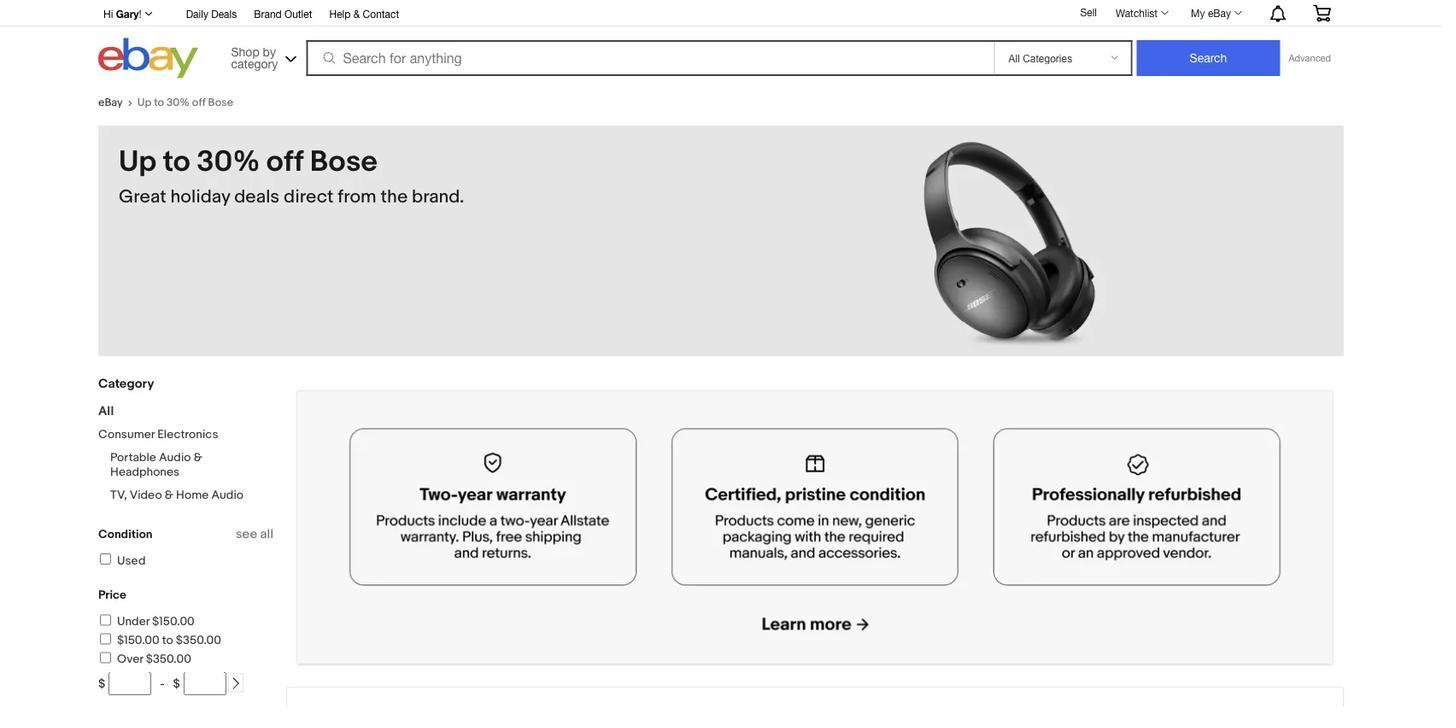 Task type: vqa. For each thing, say whether or not it's contained in the screenshot.
the topmost 30%
yes



Task type: locate. For each thing, give the bounding box(es) containing it.
ebay link
[[98, 96, 137, 109]]

0 horizontal spatial audio
[[159, 451, 191, 465]]

all consumer electronics portable audio & headphones tv, video & home audio
[[98, 404, 244, 503]]

$350.00 up maximum value text field
[[176, 634, 221, 648]]

up
[[137, 96, 152, 109], [119, 144, 157, 180]]

0 horizontal spatial bose
[[208, 96, 234, 109]]

1 vertical spatial off
[[267, 144, 303, 180]]

under
[[117, 615, 150, 629]]

by
[[263, 44, 276, 59]]

1 vertical spatial $150.00
[[117, 634, 160, 648]]

your shopping cart image
[[1313, 4, 1332, 22]]

direct
[[284, 185, 334, 208]]

0 vertical spatial off
[[192, 96, 206, 109]]

headphones
[[110, 465, 180, 480]]

off for up to 30% off bose
[[192, 96, 206, 109]]

bose down the category
[[208, 96, 234, 109]]

1 vertical spatial to
[[163, 144, 190, 180]]

0 vertical spatial &
[[354, 8, 360, 20]]

1 vertical spatial bose
[[310, 144, 378, 180]]

ebay left up to 30% off bose
[[98, 96, 123, 109]]

1 horizontal spatial off
[[267, 144, 303, 180]]

brand outlet
[[254, 8, 312, 20]]

advanced link
[[1281, 41, 1340, 75]]

2 vertical spatial to
[[162, 634, 173, 648]]

Maximum Value text field
[[184, 672, 226, 696]]

1 horizontal spatial &
[[194, 451, 202, 465]]

see all button
[[236, 527, 273, 542]]

$ down over $350.00 option
[[98, 677, 105, 691]]

30%
[[167, 96, 190, 109], [197, 144, 260, 180]]

to right the ebay link
[[154, 96, 164, 109]]

0 vertical spatial 30%
[[167, 96, 190, 109]]

$350.00
[[176, 634, 221, 648], [146, 653, 191, 667]]

home
[[176, 488, 209, 503]]

condition
[[98, 527, 153, 542]]

see
[[236, 527, 257, 542]]

$ right -
[[173, 677, 180, 691]]

0 vertical spatial up
[[137, 96, 152, 109]]

sell link
[[1073, 6, 1105, 18]]

watchlist
[[1116, 7, 1158, 19]]

1 horizontal spatial $
[[173, 677, 180, 691]]

bose
[[208, 96, 234, 109], [310, 144, 378, 180]]

help & contact
[[329, 8, 399, 20]]

off
[[192, 96, 206, 109], [267, 144, 303, 180]]

sell
[[1081, 6, 1097, 18]]

bose inside up to 30% off bose great holiday deals direct from the brand.
[[310, 144, 378, 180]]

under $150.00
[[117, 615, 195, 629]]

0 horizontal spatial 30%
[[167, 96, 190, 109]]

0 vertical spatial bose
[[208, 96, 234, 109]]

1 vertical spatial up
[[119, 144, 157, 180]]

1 vertical spatial $350.00
[[146, 653, 191, 667]]

0 vertical spatial to
[[154, 96, 164, 109]]

category
[[98, 376, 154, 391]]

0 vertical spatial audio
[[159, 451, 191, 465]]

& right video
[[165, 488, 173, 503]]

to inside up to 30% off bose great holiday deals direct from the brand.
[[163, 144, 190, 180]]

1 vertical spatial ebay
[[98, 96, 123, 109]]

bose for up to 30% off bose great holiday deals direct from the brand.
[[310, 144, 378, 180]]

0 horizontal spatial $
[[98, 677, 105, 691]]

to for up to 30% off bose great holiday deals direct from the brand.
[[163, 144, 190, 180]]

& right help
[[354, 8, 360, 20]]

audio
[[159, 451, 191, 465], [211, 488, 244, 503]]

audio down electronics
[[159, 451, 191, 465]]

$150.00 up $150.00 to $350.00
[[152, 615, 195, 629]]

$ for minimum value text box
[[98, 677, 105, 691]]

$350.00 down $150.00 to $350.00
[[146, 653, 191, 667]]

ebay right my
[[1208, 7, 1232, 19]]

under $150.00 link
[[97, 615, 195, 629]]

off inside up to 30% off bose great holiday deals direct from the brand.
[[267, 144, 303, 180]]

1 horizontal spatial ebay
[[1208, 7, 1232, 19]]

1 $ from the left
[[98, 677, 105, 691]]

to up holiday
[[163, 144, 190, 180]]

help
[[329, 8, 351, 20]]

over $350.00
[[117, 653, 191, 667]]

ebay inside my ebay link
[[1208, 7, 1232, 19]]

30% right the ebay link
[[167, 96, 190, 109]]

&
[[354, 8, 360, 20], [194, 451, 202, 465], [165, 488, 173, 503]]

to down under $150.00
[[162, 634, 173, 648]]

hi
[[103, 8, 113, 20]]

price
[[98, 588, 126, 603]]

30% inside up to 30% off bose great holiday deals direct from the brand.
[[197, 144, 260, 180]]

to
[[154, 96, 164, 109], [163, 144, 190, 180], [162, 634, 173, 648]]

1 horizontal spatial bose
[[310, 144, 378, 180]]

ebay
[[1208, 7, 1232, 19], [98, 96, 123, 109]]

great
[[119, 185, 166, 208]]

daily deals link
[[186, 5, 237, 24]]

0 vertical spatial ebay
[[1208, 7, 1232, 19]]

None text field
[[297, 391, 1333, 665]]

shop by category
[[231, 44, 278, 71]]

-
[[160, 677, 165, 691]]

$150.00 to $350.00 checkbox
[[100, 634, 111, 645]]

0 horizontal spatial off
[[192, 96, 206, 109]]

all
[[98, 404, 114, 419]]

$150.00 to $350.00 link
[[97, 634, 221, 648]]

used
[[117, 554, 146, 568]]

2 horizontal spatial &
[[354, 8, 360, 20]]

tv, video & home audio link
[[110, 488, 244, 503]]

$150.00
[[152, 615, 195, 629], [117, 634, 160, 648]]

0 horizontal spatial &
[[165, 488, 173, 503]]

30% up holiday
[[197, 144, 260, 180]]

1 vertical spatial 30%
[[197, 144, 260, 180]]

30% for up to 30% off bose great holiday deals direct from the brand.
[[197, 144, 260, 180]]

up inside up to 30% off bose great holiday deals direct from the brand.
[[119, 144, 157, 180]]

tv,
[[110, 488, 127, 503]]

1 vertical spatial audio
[[211, 488, 244, 503]]

None submit
[[1137, 40, 1281, 76]]

$150.00 down under
[[117, 634, 160, 648]]

deals
[[211, 8, 237, 20]]

audio right home
[[211, 488, 244, 503]]

& down electronics
[[194, 451, 202, 465]]

portable audio & headphones link
[[110, 451, 202, 480]]

1 horizontal spatial 30%
[[197, 144, 260, 180]]

Under $150.00 checkbox
[[100, 615, 111, 626]]

submit price range image
[[230, 678, 242, 690]]

$
[[98, 677, 105, 691], [173, 677, 180, 691]]

2 $ from the left
[[173, 677, 180, 691]]

none submit inside shop by category banner
[[1137, 40, 1281, 76]]

bose up the from
[[310, 144, 378, 180]]

up to 30% off bose great holiday deals direct from the brand.
[[119, 144, 464, 208]]



Task type: describe. For each thing, give the bounding box(es) containing it.
1 horizontal spatial audio
[[211, 488, 244, 503]]

over
[[117, 653, 143, 667]]

shop
[[231, 44, 260, 59]]

Minimum Value text field
[[109, 672, 151, 696]]

0 vertical spatial $350.00
[[176, 634, 221, 648]]

electronics
[[157, 428, 218, 442]]

gary
[[116, 8, 139, 20]]

all
[[260, 527, 273, 542]]

Over $350.00 checkbox
[[100, 653, 111, 664]]

0 vertical spatial $150.00
[[152, 615, 195, 629]]

watchlist link
[[1107, 3, 1177, 23]]

over $350.00 link
[[97, 653, 191, 667]]

deals
[[234, 185, 280, 208]]

off for up to 30% off bose great holiday deals direct from the brand.
[[267, 144, 303, 180]]

0 horizontal spatial ebay
[[98, 96, 123, 109]]

to for up to 30% off bose
[[154, 96, 164, 109]]

category
[[231, 56, 278, 71]]

1 vertical spatial &
[[194, 451, 202, 465]]

see all
[[236, 527, 273, 542]]

consumer electronics link
[[98, 428, 218, 442]]

help & contact link
[[329, 5, 399, 24]]

my
[[1191, 7, 1205, 19]]

brand outlet link
[[254, 5, 312, 24]]

advanced
[[1289, 53, 1331, 64]]

daily
[[186, 8, 208, 20]]

video
[[130, 488, 162, 503]]

brand
[[254, 8, 282, 20]]

30% for up to 30% off bose
[[167, 96, 190, 109]]

to for $150.00 to $350.00
[[162, 634, 173, 648]]

contact
[[363, 8, 399, 20]]

$ for maximum value text field
[[173, 677, 180, 691]]

Search for anything text field
[[309, 42, 991, 74]]

consumer
[[98, 428, 155, 442]]

my ebay
[[1191, 7, 1232, 19]]

outlet
[[285, 8, 312, 20]]

shop by category banner
[[94, 0, 1344, 83]]

used link
[[97, 554, 146, 568]]

portable
[[110, 451, 156, 465]]

my ebay link
[[1182, 3, 1250, 23]]

$150.00 to $350.00
[[117, 634, 221, 648]]

brand.
[[412, 185, 464, 208]]

holiday
[[171, 185, 230, 208]]

up for up to 30% off bose great holiday deals direct from the brand.
[[119, 144, 157, 180]]

from
[[338, 185, 377, 208]]

hi gary !
[[103, 8, 142, 20]]

ebay refurbished image
[[297, 391, 1333, 664]]

bose for up to 30% off bose
[[208, 96, 234, 109]]

shop by category button
[[223, 38, 300, 75]]

& inside the help & contact link
[[354, 8, 360, 20]]

!
[[139, 8, 142, 20]]

daily deals
[[186, 8, 237, 20]]

account navigation
[[94, 0, 1344, 26]]

Used checkbox
[[100, 554, 111, 565]]

up for up to 30% off bose
[[137, 96, 152, 109]]

the
[[381, 185, 408, 208]]

up to 30% off bose
[[137, 96, 234, 109]]

2 vertical spatial &
[[165, 488, 173, 503]]



